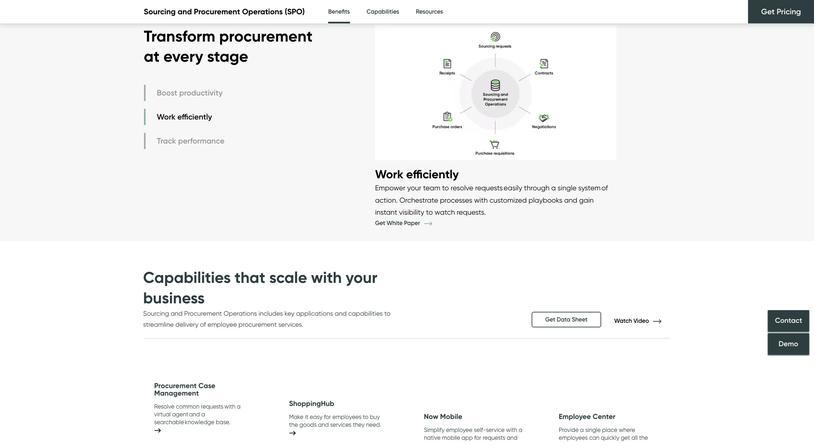 Task type: vqa. For each thing, say whether or not it's contained in the screenshot.


Task type: locate. For each thing, give the bounding box(es) containing it.
1 vertical spatial for
[[474, 435, 481, 442]]

capabilities
[[348, 310, 383, 318]]

procurement inside procurement case management
[[154, 382, 197, 390]]

services.
[[278, 321, 303, 329]]

employee
[[208, 321, 237, 329], [446, 427, 473, 434]]

1 vertical spatial single
[[585, 427, 601, 434]]

2 vertical spatial with
[[506, 427, 517, 434]]

1 vertical spatial with
[[311, 268, 342, 287]]

1 horizontal spatial efficiently
[[406, 167, 459, 182]]

and left capabilities
[[335, 310, 347, 318]]

services inside make it easy for employees to buy the goods and services they need.
[[330, 422, 352, 429]]

requests with
[[201, 404, 235, 410]]

employee center
[[559, 413, 616, 421]]

employees left 'buy'
[[333, 414, 362, 421]]

0 vertical spatial need.
[[366, 422, 381, 429]]

services
[[330, 422, 352, 429], [559, 443, 580, 443]]

2 vertical spatial procurement
[[154, 382, 197, 390]]

a right service
[[519, 427, 523, 434]]

1 vertical spatial they
[[582, 443, 593, 443]]

place
[[602, 427, 618, 434]]

a right provide
[[580, 427, 584, 434]]

0 horizontal spatial employees
[[333, 414, 362, 421]]

case
[[199, 382, 216, 390]]

get for get pricing
[[761, 7, 775, 16]]

capabilities that scale with your business sourcing and procurement operations includes key applications and capabilities to streamline delivery of employee procurement services.
[[143, 268, 391, 329]]

0 horizontal spatial efficiently
[[177, 112, 212, 122]]

for right easy
[[324, 414, 331, 421]]

1 vertical spatial the
[[639, 435, 648, 442]]

work efficiently
[[157, 112, 212, 122]]

1 vertical spatial procurement
[[239, 321, 277, 329]]

and right requests at the right of the page
[[507, 435, 518, 442]]

track performance
[[157, 136, 225, 146]]

0 vertical spatial single
[[558, 184, 577, 192]]

common
[[176, 404, 200, 410]]

get data sheet link
[[532, 312, 601, 328]]

0 vertical spatial operations
[[242, 7, 283, 16]]

capabilities for capabilities
[[367, 8, 399, 15]]

efficiently inside work efficiently empower your team to resolve requests easily through a single system of action. orchestrate processes with customized playbooks and gain instant visibility to watch requests.
[[406, 167, 459, 182]]

now
[[424, 413, 439, 421]]

and inside work efficiently empower your team to resolve requests easily through a single system of action. orchestrate processes with customized playbooks and gain instant visibility to watch requests.
[[564, 196, 578, 204]]

scale
[[269, 268, 307, 287]]

capabilities
[[367, 8, 399, 15], [143, 268, 231, 287]]

resolve
[[451, 184, 474, 192]]

1 horizontal spatial get
[[545, 316, 556, 324]]

key
[[285, 310, 295, 318]]

1 vertical spatial work
[[375, 167, 403, 182]]

a down requests with on the bottom left of the page
[[201, 411, 205, 418]]

employee inside simplify employee self-service with a native mobile app for requests and actions.
[[446, 427, 473, 434]]

and up delivery
[[171, 310, 183, 318]]

1 horizontal spatial the
[[639, 435, 648, 442]]

get down instant
[[375, 220, 385, 227]]

0 horizontal spatial with
[[311, 268, 342, 287]]

work for work efficiently empower your team to resolve requests easily through a single system of action. orchestrate processes with customized playbooks and gain instant visibility to watch requests.
[[375, 167, 403, 182]]

0 vertical spatial procurement
[[219, 26, 313, 46]]

single up playbooks
[[558, 184, 577, 192]]

to
[[442, 184, 449, 192], [426, 208, 433, 216], [385, 310, 391, 318], [363, 414, 369, 421]]

operations left includes
[[224, 310, 257, 318]]

0 vertical spatial capabilities
[[367, 8, 399, 15]]

and down easy
[[318, 422, 329, 429]]

empower
[[375, 184, 406, 192]]

0 horizontal spatial get
[[375, 220, 385, 227]]

efficiently
[[177, 112, 212, 122], [406, 167, 459, 182]]

1 horizontal spatial services
[[559, 443, 580, 443]]

efficiently for work efficiently empower your team to resolve requests easily through a single system of action. orchestrate processes with customized playbooks and gain instant visibility to watch requests.
[[406, 167, 459, 182]]

get inside get pricing link
[[761, 7, 775, 16]]

white
[[387, 220, 403, 227]]

1 vertical spatial services
[[559, 443, 580, 443]]

efficiently up track performance on the top of page
[[177, 112, 212, 122]]

procurement inside transform procurement at every stage
[[219, 26, 313, 46]]

processes
[[440, 196, 473, 204]]

1 vertical spatial procurement
[[184, 310, 222, 318]]

resources
[[416, 8, 443, 15]]

a right requests with on the bottom left of the page
[[237, 404, 241, 410]]

work
[[157, 112, 176, 122], [375, 167, 403, 182]]

0 horizontal spatial your
[[346, 268, 378, 287]]

the down make
[[289, 422, 298, 429]]

need. down can
[[595, 443, 610, 443]]

sourcing and procurement operations (spo)
[[144, 7, 305, 16]]

for inside simplify employee self-service with a native mobile app for requests and actions.
[[474, 435, 481, 442]]

0 vertical spatial efficiently
[[177, 112, 212, 122]]

1 horizontal spatial need.
[[595, 443, 610, 443]]

sourcing
[[144, 7, 176, 16], [143, 310, 169, 318]]

sourcing up 'streamline'
[[143, 310, 169, 318]]

2 horizontal spatial get
[[761, 7, 775, 16]]

single up can
[[585, 427, 601, 434]]

0 horizontal spatial need.
[[366, 422, 381, 429]]

the right all
[[639, 435, 648, 442]]

transform procurement at every stage
[[144, 26, 313, 66]]

2 horizontal spatial with
[[506, 427, 517, 434]]

1 horizontal spatial for
[[474, 435, 481, 442]]

1 horizontal spatial they
[[582, 443, 593, 443]]

0 horizontal spatial work
[[157, 112, 176, 122]]

goods
[[300, 422, 317, 429]]

a
[[552, 184, 556, 192], [237, 404, 241, 410], [201, 411, 205, 418], [519, 427, 523, 434], [580, 427, 584, 434]]

applications
[[296, 310, 333, 318]]

0 vertical spatial the
[[289, 422, 298, 429]]

0 vertical spatial they
[[353, 422, 365, 429]]

0 vertical spatial employee
[[208, 321, 237, 329]]

1 horizontal spatial work
[[375, 167, 403, 182]]

to left watch
[[426, 208, 433, 216]]

1 vertical spatial need.
[[595, 443, 610, 443]]

1 horizontal spatial capabilities
[[367, 8, 399, 15]]

need. down 'buy'
[[366, 422, 381, 429]]

0 vertical spatial your
[[407, 184, 421, 192]]

can
[[589, 435, 600, 442]]

instant
[[375, 208, 397, 216]]

business
[[143, 288, 205, 308]]

employees
[[333, 414, 362, 421], [559, 435, 588, 442]]

0 vertical spatial for
[[324, 414, 331, 421]]

they inside provide a single place where employees can quickly get all the services they need.
[[582, 443, 593, 443]]

make
[[289, 414, 304, 421]]

1 vertical spatial efficiently
[[406, 167, 459, 182]]

1 horizontal spatial employee
[[446, 427, 473, 434]]

1 vertical spatial sourcing
[[143, 310, 169, 318]]

1 vertical spatial capabilities
[[143, 268, 231, 287]]

to left 'buy'
[[363, 414, 369, 421]]

watch video
[[614, 318, 651, 325]]

employee right of
[[208, 321, 237, 329]]

0 horizontal spatial single
[[558, 184, 577, 192]]

2 vertical spatial get
[[545, 316, 556, 324]]

demo
[[779, 340, 799, 349]]

sourcing up transform
[[144, 7, 176, 16]]

1 horizontal spatial single
[[585, 427, 601, 434]]

includes
[[259, 310, 283, 318]]

operations left (spo)
[[242, 7, 283, 16]]

your inside capabilities that scale with your business sourcing and procurement operations includes key applications and capabilities to streamline delivery of employee procurement services.
[[346, 268, 378, 287]]

0 vertical spatial employees
[[333, 414, 362, 421]]

for
[[324, 414, 331, 421], [474, 435, 481, 442]]

paper
[[404, 220, 420, 227]]

work for work efficiently
[[157, 112, 176, 122]]

1 vertical spatial get
[[375, 220, 385, 227]]

productivity
[[179, 88, 223, 98]]

0 vertical spatial with
[[474, 196, 488, 204]]

get data sheet
[[545, 316, 588, 324]]

work up empower
[[375, 167, 403, 182]]

need.
[[366, 422, 381, 429], [595, 443, 610, 443]]

employee inside capabilities that scale with your business sourcing and procurement operations includes key applications and capabilities to streamline delivery of employee procurement services.
[[208, 321, 237, 329]]

the inside provide a single place where employees can quickly get all the services they need.
[[639, 435, 648, 442]]

efficiently inside work efficiently link
[[177, 112, 212, 122]]

procurement case management
[[154, 382, 216, 398]]

employee up app
[[446, 427, 473, 434]]

playbooks
[[529, 196, 563, 204]]

requests.
[[457, 208, 486, 216]]

0 vertical spatial get
[[761, 7, 775, 16]]

0 vertical spatial services
[[330, 422, 352, 429]]

operations inside capabilities that scale with your business sourcing and procurement operations includes key applications and capabilities to streamline delivery of employee procurement services.
[[224, 310, 257, 318]]

for inside make it easy for employees to buy the goods and services they need.
[[324, 414, 331, 421]]

get left the pricing
[[761, 7, 775, 16]]

and inside make it easy for employees to buy the goods and services they need.
[[318, 422, 329, 429]]

virtual
[[154, 411, 171, 418]]

0 horizontal spatial the
[[289, 422, 298, 429]]

a up playbooks
[[552, 184, 556, 192]]

employees down provide
[[559, 435, 588, 442]]

capabilities for capabilities that scale with your business sourcing and procurement operations includes key applications and capabilities to streamline delivery of employee procurement services.
[[143, 268, 231, 287]]

simplify employee self-service with a native mobile app for requests and actions.
[[424, 427, 523, 443]]

0 horizontal spatial for
[[324, 414, 331, 421]]

efficiently up "team"
[[406, 167, 459, 182]]

work up track at left
[[157, 112, 176, 122]]

1 vertical spatial employee
[[446, 427, 473, 434]]

all
[[632, 435, 638, 442]]

that
[[235, 268, 265, 287]]

1 vertical spatial operations
[[224, 310, 257, 318]]

to right capabilities
[[385, 310, 391, 318]]

work inside work efficiently empower your team to resolve requests easily through a single system of action. orchestrate processes with customized playbooks and gain instant visibility to watch requests.
[[375, 167, 403, 182]]

requests
[[483, 435, 506, 442]]

procurement
[[194, 7, 240, 16], [184, 310, 222, 318], [154, 382, 197, 390]]

operations
[[242, 7, 283, 16], [224, 310, 257, 318]]

resolve
[[154, 404, 175, 410]]

app
[[462, 435, 473, 442]]

0 vertical spatial procurement
[[194, 7, 240, 16]]

1 vertical spatial employees
[[559, 435, 588, 442]]

1 horizontal spatial employees
[[559, 435, 588, 442]]

0 horizontal spatial employee
[[208, 321, 237, 329]]

a inside work efficiently empower your team to resolve requests easily through a single system of action. orchestrate processes with customized playbooks and gain instant visibility to watch requests.
[[552, 184, 556, 192]]

and left gain
[[564, 196, 578, 204]]

1 vertical spatial your
[[346, 268, 378, 287]]

capabilities inside capabilities that scale with your business sourcing and procurement operations includes key applications and capabilities to streamline delivery of employee procurement services.
[[143, 268, 231, 287]]

0 horizontal spatial services
[[330, 422, 352, 429]]

they
[[353, 422, 365, 429], [582, 443, 593, 443]]

mobile
[[442, 435, 460, 442]]

simplify
[[424, 427, 445, 434]]

with
[[474, 196, 488, 204], [311, 268, 342, 287], [506, 427, 517, 434]]

for down self-
[[474, 435, 481, 442]]

0 horizontal spatial they
[[353, 422, 365, 429]]

get left data
[[545, 316, 556, 324]]

employees inside provide a single place where employees can quickly get all the services they need.
[[559, 435, 588, 442]]

video
[[634, 318, 649, 325]]

get inside get data sheet link
[[545, 316, 556, 324]]

0 horizontal spatial capabilities
[[143, 268, 231, 287]]

0 vertical spatial work
[[157, 112, 176, 122]]

1 horizontal spatial with
[[474, 196, 488, 204]]

team
[[423, 184, 441, 192]]

1 horizontal spatial your
[[407, 184, 421, 192]]



Task type: describe. For each thing, give the bounding box(es) containing it.
services inside provide a single place where employees can quickly get all the services they need.
[[559, 443, 580, 443]]

boost productivity link
[[144, 85, 226, 101]]

visibility
[[399, 208, 424, 216]]

get pricing link
[[748, 0, 814, 23]]

single inside work efficiently empower your team to resolve requests easily through a single system of action. orchestrate processes with customized playbooks and gain instant visibility to watch requests.
[[558, 184, 577, 192]]

get white paper
[[375, 220, 422, 227]]

stage
[[207, 47, 248, 66]]

boost productivity
[[157, 88, 223, 98]]

to right "team"
[[442, 184, 449, 192]]

streamline
[[143, 321, 174, 329]]

work efficiently link
[[144, 109, 226, 125]]

demo link
[[768, 333, 810, 355]]

procurement inside capabilities that scale with your business sourcing and procurement operations includes key applications and capabilities to streamline delivery of employee procurement services.
[[239, 321, 277, 329]]

0 vertical spatial sourcing
[[144, 7, 176, 16]]

mobile
[[440, 413, 463, 421]]

sourcing inside capabilities that scale with your business sourcing and procurement operations includes key applications and capabilities to streamline delivery of employee procurement services.
[[143, 310, 169, 318]]

base​.
[[216, 419, 231, 426]]

a inside simplify employee self-service with a native mobile app for requests and actions.
[[519, 427, 523, 434]]

now mobile
[[424, 413, 463, 421]]

efficiently for work efficiently
[[177, 112, 212, 122]]

delivery
[[175, 321, 199, 329]]

a inside provide a single place where employees can quickly get all the services they need.
[[580, 427, 584, 434]]

resolve common requests with a virtual agent and a searchable knowledge base​.
[[154, 404, 241, 426]]

employees inside make it easy for employees to buy the goods and services they need.
[[333, 414, 362, 421]]

watch video link
[[614, 318, 671, 325]]

contact link
[[768, 310, 810, 332]]

service
[[486, 427, 505, 434]]

it
[[305, 414, 308, 421]]

searchable knowledge
[[154, 419, 215, 426]]

quickly
[[601, 435, 620, 442]]

watch
[[614, 318, 632, 325]]

to inside capabilities that scale with your business sourcing and procurement operations includes key applications and capabilities to streamline delivery of employee procurement services.
[[385, 310, 391, 318]]

provide
[[559, 427, 579, 434]]

boost
[[157, 88, 177, 98]]

they inside make it easy for employees to buy the goods and services they need.
[[353, 422, 365, 429]]

benefits link
[[328, 0, 350, 25]]

make it easy for employees to buy the goods and services they need.
[[289, 414, 381, 429]]

pricing
[[777, 7, 801, 16]]

native
[[424, 435, 441, 442]]

to inside make it easy for employees to buy the goods and services they need.
[[363, 414, 369, 421]]

resources link
[[416, 0, 443, 24]]

action.
[[375, 196, 398, 204]]

and inside simplify employee self-service with a native mobile app for requests and actions.
[[507, 435, 518, 442]]

requests easily
[[475, 184, 522, 192]]

through
[[524, 184, 550, 192]]

data
[[557, 316, 571, 324]]

actions.
[[424, 443, 445, 443]]

transform
[[144, 26, 215, 46]]

with inside work efficiently empower your team to resolve requests easily through a single system of action. orchestrate processes with customized playbooks and gain instant visibility to watch requests.
[[474, 196, 488, 204]]

work efficiently empower your team to resolve requests easily through a single system of action. orchestrate processes with customized playbooks and gain instant visibility to watch requests.
[[375, 167, 608, 216]]

get for get white paper
[[375, 220, 385, 227]]

center
[[593, 413, 616, 421]]

where
[[619, 427, 635, 434]]

agent and
[[172, 411, 200, 418]]

and up transform
[[178, 7, 192, 16]]

get white paper link
[[375, 220, 442, 227]]

the inside make it easy for employees to buy the goods and services they need.
[[289, 422, 298, 429]]

single inside provide a single place where employees can quickly get all the services they need.
[[585, 427, 601, 434]]

need. inside provide a single place where employees can quickly get all the services they need.
[[595, 443, 610, 443]]

with inside simplify employee self-service with a native mobile app for requests and actions.
[[506, 427, 517, 434]]

buy
[[370, 414, 380, 421]]

provide a single place where employees can quickly get all the services they need.
[[559, 427, 648, 443]]

customized
[[490, 196, 527, 204]]

manage contracts, purchase orders, receipts, and more image
[[375, 18, 617, 167]]

track performance link
[[144, 133, 226, 149]]

management
[[154, 389, 199, 398]]

at
[[144, 47, 160, 66]]

easy
[[310, 414, 323, 421]]

employee
[[559, 413, 591, 421]]

performance
[[178, 136, 225, 146]]

of
[[200, 321, 206, 329]]

shoppinghub
[[289, 399, 334, 408]]

gain
[[579, 196, 594, 204]]

procurement inside capabilities that scale with your business sourcing and procurement operations includes key applications and capabilities to streamline delivery of employee procurement services.
[[184, 310, 222, 318]]

sheet
[[572, 316, 588, 324]]

(spo)
[[285, 7, 305, 16]]

system of
[[579, 184, 608, 192]]

get
[[621, 435, 630, 442]]

orchestrate
[[400, 196, 438, 204]]

watch
[[435, 208, 455, 216]]

get for get data sheet
[[545, 316, 556, 324]]

benefits
[[328, 8, 350, 15]]

contact
[[775, 317, 802, 325]]

self-
[[474, 427, 486, 434]]

capabilities link
[[367, 0, 399, 24]]

with inside capabilities that scale with your business sourcing and procurement operations includes key applications and capabilities to streamline delivery of employee procurement services.
[[311, 268, 342, 287]]

your inside work efficiently empower your team to resolve requests easily through a single system of action. orchestrate processes with customized playbooks and gain instant visibility to watch requests.
[[407, 184, 421, 192]]

track
[[157, 136, 176, 146]]

need. inside make it easy for employees to buy the goods and services they need.
[[366, 422, 381, 429]]

get pricing
[[761, 7, 801, 16]]

every
[[164, 47, 203, 66]]



